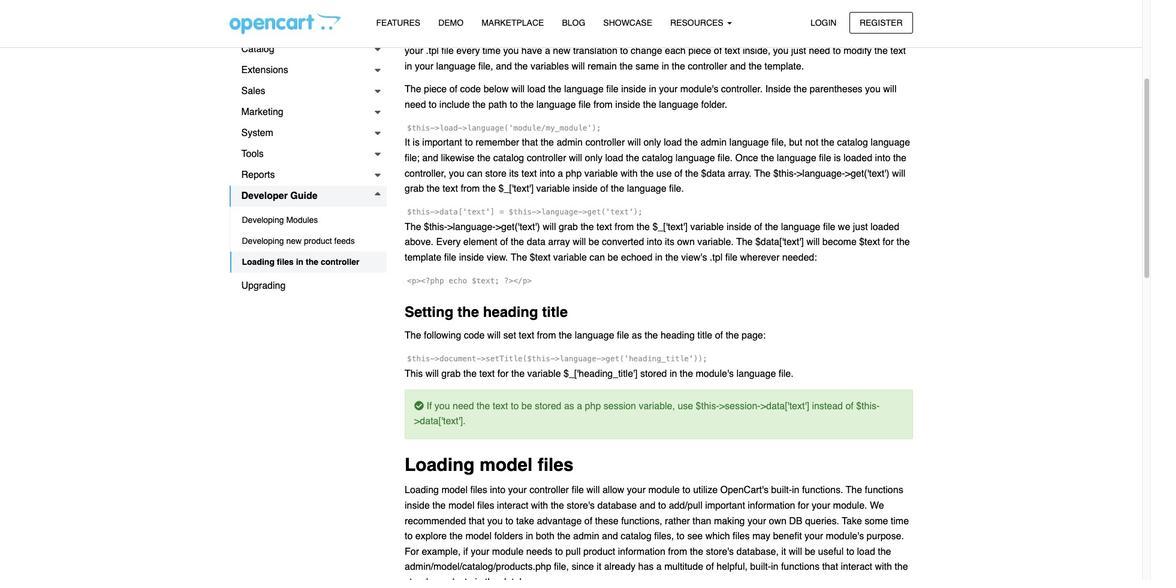Task type: describe. For each thing, give the bounding box(es) containing it.
>language- up element
[[447, 222, 496, 232]]

the controller brings the text stored in the language file, and turns them into variables that can be echoed in the template file to displayed text. this is especially useful for managing translations of your module. instead of modifying your .tpl file every time you have a new translation to change each piece of text inside, you just need to modify the text in your language file, and the variables will remain the same in the controller and the template.
[[405, 15, 906, 72]]

time inside loading model files into your controller file will allow your module to utilize opencart's built-in functions. the functions inside the model files interact with the store's database and to add/pull important information for your module. we recommended that you to take advantage of these functions, rather than making your own db queries. take some time to explore the model folders in both the admin and catalog files, to see which files may benefit your module's purpose. for example, if your module needs to pull product information from the store's database, it will be useful to load the admin/model/catalog/products.php file, since it already has a multitude of helpful, built-in functions that interact with the store's products in the database.
[[891, 516, 909, 527]]

to inside if you need the text to be stored as a php session variable, use $this->session->data['text'] instead of $this- >data['text'].
[[511, 401, 519, 412]]

the inside if you need the text to be stored as a php session variable, use $this->session->data['text'] instead of $this- >data['text'].
[[477, 401, 490, 412]]

in down features link
[[405, 61, 412, 72]]

into inside the controller brings the text stored in the language file, and turns them into variables that can be echoed in the template file to displayed text. this is especially useful for managing translations of your module. instead of modifying your .tpl file every time you have a new translation to change each piece of text inside, you just need to modify the text in your language file, and the variables will remain the same in the controller and the template.
[[711, 15, 726, 26]]

the up the wherever at the top of the page
[[736, 237, 753, 248]]

your inside the piece of code below will load the language file inside in your module's controller. inside the parentheses you will need to include the path to the language file from inside the language folder.
[[659, 84, 678, 95]]

text right store
[[521, 168, 537, 179]]

in down database,
[[771, 562, 778, 573]]

below
[[484, 84, 509, 95]]

as inside if you need the text to be stored as a php session variable, use $this->session->data['text'] instead of $this- >data['text'].
[[564, 401, 574, 412]]

the inside "link"
[[306, 257, 318, 267]]

loading files in the controller
[[242, 257, 359, 267]]

a inside loading model files into your controller file will allow your module to utilize opencart's built-in functions. the functions inside the model files interact with the store's database and to add/pull important information for your module. we recommended that you to take advantage of these functions, rather than making your own db queries. take some time to explore the model folders in both the admin and catalog files, to see which files may benefit your module's purpose. for example, if your module needs to pull product information from the store's database, it will be useful to load the admin/model/catalog/products.php file, since it already has a multitude of helpful, built-in functions that interact with the store's products in the database.
[[656, 562, 662, 573]]

module's inside the $this->document->settitle($this->language->get('heading_title')); this will grab the text for the variable $_['heading_title'] stored in the module's language file.
[[696, 368, 734, 379]]

managing
[[651, 30, 693, 41]]

$this- up "every"
[[424, 222, 447, 232]]

and up "controller."
[[730, 61, 746, 72]]

upgrading
[[241, 281, 286, 291]]

to inside $this->load->language('module/my_module'); it is important to remember that the admin controller will only load the admin language file, but not the catalog language file; and likewise the catalog controller will only load the catalog language file. once the language file is loaded into the controller, you can store its text into a php variable with the use of the $data array. the $this->language->get('text') will grab the text from the $_['text'] variable inside of the language file.
[[465, 137, 473, 148]]

already
[[604, 562, 636, 573]]

in up especially
[[558, 15, 566, 26]]

1 horizontal spatial functions
[[865, 485, 903, 496]]

1 horizontal spatial module
[[648, 485, 680, 496]]

see
[[687, 531, 703, 542]]

>session-
[[719, 401, 761, 412]]

pull
[[566, 547, 581, 557]]

files down loading model files
[[470, 485, 487, 496]]

new inside "link"
[[286, 236, 302, 246]]

you down the text.
[[503, 46, 519, 57]]

db
[[789, 516, 802, 527]]

$this- inside the $this->document->settitle($this->language->get('heading_title')); this will grab the text for the variable $_['heading_title'] stored in the module's language file.
[[407, 354, 435, 363]]

to left see
[[677, 531, 685, 542]]

0 horizontal spatial module
[[492, 547, 524, 557]]

$this->data['text'] = $this->language->get('text'); the $this->language->get('text') will grab the text from the $_['text'] variable inside of the language file we just loaded above. every element of the data array will be converted into its own variable. the $data['text'] will become $text for the template file inside view. the $text variable can be echoed in the view's .tpl file wherever needed:
[[405, 208, 910, 263]]

$this->document->settitle($this->language->get('heading_title')); this will grab the text for the variable $_['heading_title'] stored in the module's language file.
[[405, 354, 794, 379]]

$this- right =
[[509, 208, 536, 217]]

you inside if you need the text to be stored as a php session variable, use $this->session->data['text'] instead of $this- >data['text'].
[[434, 401, 450, 412]]

take
[[842, 516, 862, 527]]

<p><?php
[[407, 276, 444, 285]]

module. for functions.
[[833, 501, 867, 511]]

$this- right variable, at right
[[696, 401, 719, 412]]

=
[[499, 208, 504, 217]]

variable up variable.
[[690, 222, 724, 232]]

of up $data['text'] on the right top of the page
[[754, 222, 762, 232]]

echoed inside $this->data['text'] = $this->language->get('text'); the $this->language->get('text') will grab the text from the $_['text'] variable inside of the language file we just loaded above. every element of the data array will be converted into its own variable. the $data['text'] will become $text for the template file inside view. the $text variable can be echoed in the view's .tpl file wherever needed:
[[621, 252, 652, 263]]

to left pull on the bottom
[[555, 547, 563, 557]]

element
[[463, 237, 497, 248]]

but
[[789, 137, 802, 148]]

once
[[735, 153, 758, 164]]

text down modifying
[[890, 46, 906, 57]]

$this- up the above.
[[407, 208, 435, 217]]

will inside the $this->document->settitle($this->language->get('heading_title')); this will grab the text for the variable $_['heading_title'] stored in the module's language file.
[[425, 368, 439, 379]]

file, inside loading model files into your controller file will allow your module to utilize opencart's built-in functions. the functions inside the model files interact with the store's database and to add/pull important information for your module. we recommended that you to take advantage of these functions, rather than making your own db queries. take some time to explore the model folders in both the admin and catalog files, to see which files may benefit your module's purpose. for example, if your module needs to pull product information from the store's database, it will be useful to load the admin/model/catalog/products.php file, since it already has a multitude of helpful, built-in functions that interact with the store's products in the database.
[[554, 562, 569, 573]]

for inside the controller brings the text stored in the language file, and turns them into variables that can be echoed in the template file to displayed text. this is especially useful for managing translations of your module. instead of modifying your .tpl file every time you have a new translation to change each piece of text inside, you just need to modify the text in your language file, and the variables will remain the same in the controller and the template.
[[637, 30, 648, 41]]

php inside $this->load->language('module/my_module'); it is important to remember that the admin controller will only load the admin language file, but not the catalog language file; and likewise the catalog controller will only load the catalog language file. once the language file is loaded into the controller, you can store its text into a php variable with the use of the $data array. the $this->language->get('text') will grab the text from the $_['text'] variable inside of the language file.
[[566, 168, 582, 179]]

of up view.
[[500, 237, 508, 248]]

variable up the array
[[536, 183, 570, 194]]

catalog inside loading model files into your controller file will allow your module to utilize opencart's built-in functions. the functions inside the model files interact with the store's database and to add/pull important information for your module. we recommended that you to take advantage of these functions, rather than making your own db queries. take some time to explore the model folders in both the admin and catalog files, to see which files may benefit your module's purpose. for example, if your module needs to pull product information from the store's database, it will be useful to load the admin/model/catalog/products.php file, since it already has a multitude of helpful, built-in functions that interact with the store's products in the database.
[[621, 531, 652, 542]]

0 horizontal spatial store's
[[405, 577, 433, 580]]

from inside $this->data['text'] = $this->language->get('text'); the $this->language->get('text') will grab the text from the $_['text'] variable inside of the language file we just loaded above. every element of the data array will be converted into its own variable. the $data['text'] will become $text for the template file inside view. the $text variable can be echoed in the view's .tpl file wherever needed:
[[615, 222, 634, 232]]

0 horizontal spatial is
[[413, 137, 420, 148]]

reports link
[[229, 165, 387, 186]]

and inside $this->load->language('module/my_module'); it is important to remember that the admin controller will only load the admin language file, but not the catalog language file; and likewise the catalog controller will only load the catalog language file. once the language file is loaded into the controller, you can store its text into a php variable with the use of the $data array. the $this->language->get('text') will grab the text from the $_['text'] variable inside of the language file.
[[422, 153, 438, 164]]

text up the text.
[[511, 15, 526, 26]]

folders
[[494, 531, 523, 542]]

text down controller,
[[443, 183, 458, 194]]

variable down the array
[[553, 252, 587, 263]]

be down converted
[[608, 252, 618, 263]]

of up >get('text');
[[600, 183, 608, 194]]

0 horizontal spatial information
[[618, 547, 665, 557]]

admin down >language('module/my_module');
[[557, 137, 583, 148]]

just inside the controller brings the text stored in the language file, and turns them into variables that can be echoed in the template file to displayed text. this is especially useful for managing translations of your module. instead of modifying your .tpl file every time you have a new translation to change each piece of text inside, you just need to modify the text in your language file, and the variables will remain the same in the controller and the template.
[[791, 46, 806, 57]]

we
[[870, 501, 884, 511]]

1 vertical spatial it
[[597, 562, 601, 573]]

admin interface
[[241, 23, 308, 34]]

resources link
[[661, 13, 741, 34]]

same
[[636, 61, 659, 72]]

reports
[[241, 170, 275, 180]]

that right the recommended
[[469, 516, 485, 527]]

benefit
[[773, 531, 802, 542]]

in left functions. in the bottom right of the page
[[792, 485, 799, 496]]

blog
[[562, 18, 585, 28]]

not
[[805, 137, 818, 148]]

the inside loading model files into your controller file will allow your module to utilize opencart's built-in functions. the functions inside the model files interact with the store's database and to add/pull important information for your module. we recommended that you to take advantage of these functions, rather than making your own db queries. take some time to explore the model folders in both the admin and catalog files, to see which files may benefit your module's purpose. for example, if your module needs to pull product information from the store's database, it will be useful to load the admin/model/catalog/products.php file, since it already has a multitude of helpful, built-in functions that interact with the store's products in the database.
[[846, 485, 862, 496]]

developing for developing new product feeds
[[242, 236, 284, 246]]

.tpl inside the controller brings the text stored in the language file, and turns them into variables that can be echoed in the template file to displayed text. this is especially useful for managing translations of your module. instead of modifying your .tpl file every time you have a new translation to change each piece of text inside, you just need to modify the text in your language file, and the variables will remain the same in the controller and the template.
[[426, 46, 439, 57]]

module's inside loading model files into your controller file will allow your module to utilize opencart's built-in functions. the functions inside the model files interact with the store's database and to add/pull important information for your module. we recommended that you to take advantage of these functions, rather than making your own db queries. take some time to explore the model folders in both the admin and catalog files, to see which files may benefit your module's purpose. for example, if your module needs to pull product information from the store's database, it will be useful to load the admin/model/catalog/products.php file, since it already has a multitude of helpful, built-in functions that interact with the store's products in the database.
[[826, 531, 864, 542]]

queries.
[[805, 516, 839, 527]]

controller.
[[721, 84, 763, 95]]

>load-
[[435, 123, 462, 132]]

tools link
[[229, 144, 387, 165]]

be inside loading model files into your controller file will allow your module to utilize opencart's built-in functions. the functions inside the model files interact with the store's database and to add/pull important information for your module. we recommended that you to take advantage of these functions, rather than making your own db queries. take some time to explore the model folders in both the admin and catalog files, to see which files may benefit your module's purpose. for example, if your module needs to pull product information from the store's database, it will be useful to load the admin/model/catalog/products.php file, since it already has a multitude of helpful, built-in functions that interact with the store's products in the database.
[[805, 547, 815, 557]]

language inside the $this->document->settitle($this->language->get('heading_title')); this will grab the text for the variable $_['heading_title'] stored in the module's language file.
[[736, 368, 776, 379]]

the inside the controller brings the text stored in the language file, and turns them into variables that can be echoed in the template file to displayed text. this is especially useful for managing translations of your module. instead of modifying your .tpl file every time you have a new translation to change each piece of text inside, you just need to modify the text in your language file, and the variables will remain the same in the controller and the template.
[[405, 15, 421, 26]]

$_['text'] inside $this->data['text'] = $this->language->get('text'); the $this->language->get('text') will grab the text from the $_['text'] variable inside of the language file we just loaded above. every element of the data array will be converted into its own variable. the $data['text'] will become $text for the template file inside view. the $text variable can be echoed in the view's .tpl file wherever needed:
[[652, 222, 688, 232]]

load inside the piece of code below will load the language file inside in your module's controller. inside the parentheses you will need to include the path to the language file from inside the language folder.
[[527, 84, 545, 95]]

controller inside "link"
[[321, 257, 359, 267]]

you inside the piece of code below will load the language file inside in your module's controller. inside the parentheses you will need to include the path to the language file from inside the language folder.
[[865, 84, 881, 95]]

admin/model/catalog/products.php
[[405, 562, 551, 573]]

allow
[[602, 485, 624, 496]]

useful inside the controller brings the text stored in the language file, and turns them into variables that can be echoed in the template file to displayed text. this is especially useful for managing translations of your module. instead of modifying your .tpl file every time you have a new translation to change each piece of text inside, you just need to modify the text in your language file, and the variables will remain the same in the controller and the template.
[[609, 30, 634, 41]]

add/pull
[[669, 501, 702, 511]]

1 vertical spatial functions
[[781, 562, 819, 573]]

variable.
[[697, 237, 734, 248]]

files down making
[[733, 531, 750, 542]]

features
[[376, 18, 420, 28]]

load inside loading model files into your controller file will allow your module to utilize opencart's built-in functions. the functions inside the model files interact with the store's database and to add/pull important information for your module. we recommended that you to take advantage of these functions, rather than making your own db queries. take some time to explore the model folders in both the admin and catalog files, to see which files may benefit your module's purpose. for example, if your module needs to pull product information from the store's database, it will be useful to load the admin/model/catalog/products.php file, since it already has a multitude of helpful, built-in functions that interact with the store's products in the database.
[[857, 547, 875, 557]]

upgrading link
[[229, 276, 387, 297]]

1 vertical spatial variables
[[531, 61, 569, 72]]

inside,
[[743, 46, 770, 57]]

that down queries.
[[822, 562, 838, 573]]

variable inside the $this->document->settitle($this->language->get('heading_title')); this will grab the text for the variable $_['heading_title'] stored in the module's language file.
[[527, 368, 561, 379]]

for
[[405, 547, 419, 557]]

in down admin/model/catalog/products.php
[[475, 577, 482, 580]]

system
[[241, 128, 273, 138]]

we
[[838, 222, 850, 232]]

be left converted
[[589, 237, 599, 248]]

in inside $this->data['text'] = $this->language->get('text'); the $this->language->get('text') will grab the text from the $_['text'] variable inside of the language file we just loaded above. every element of the data array will be converted into its own variable. the $data['text'] will become $text for the template file inside view. the $text variable can be echoed in the view's .tpl file wherever needed:
[[655, 252, 663, 263]]

front
[[325, 2, 347, 13]]

setting
[[405, 304, 453, 321]]

file, inside $this->load->language('module/my_module'); it is important to remember that the admin controller will only load the admin language file, but not the catalog language file; and likewise the catalog controller will only load the catalog language file. once the language file is loaded into the controller, you can store its text into a php variable with the use of the $data array. the $this->language->get('text') will grab the text from the $_['text'] variable inside of the language file.
[[771, 137, 786, 148]]

of inside the piece of code below will load the language file inside in your module's controller. inside the parentheses you will need to include the path to the language file from inside the language folder.
[[449, 84, 457, 95]]

of left page:
[[715, 330, 723, 341]]

in up modifying
[[854, 15, 862, 26]]

modules
[[286, 215, 318, 225]]

1 vertical spatial built-
[[750, 562, 771, 573]]

from inside loading model files into your controller file will allow your module to utilize opencart's built-in functions. the functions inside the model files interact with the store's database and to add/pull important information for your module. we recommended that you to take advantage of these functions, rather than making your own db queries. take some time to explore the model folders in both the admin and catalog files, to see which files may benefit your module's purpose. for example, if your module needs to pull product information from the store's database, it will be useful to load the admin/model/catalog/products.php file, since it already has a multitude of helpful, built-in functions that interact with the store's products in the database.
[[668, 547, 687, 557]]

1 horizontal spatial as
[[632, 330, 642, 341]]

0 horizontal spatial interact
[[497, 501, 528, 511]]

will inside the controller brings the text stored in the language file, and turns them into variables that can be echoed in the template file to displayed text. this is especially useful for managing translations of your module. instead of modifying your .tpl file every time you have a new translation to change each piece of text inside, you just need to modify the text in your language file, and the variables will remain the same in the controller and the template.
[[572, 61, 585, 72]]

view.
[[487, 252, 508, 263]]

template.
[[765, 61, 804, 72]]

setting the heading title
[[405, 304, 568, 321]]

with inside $this->load->language('module/my_module'); it is important to remember that the admin controller will only load the admin language file, but not the catalog language file; and likewise the catalog controller will only load the catalog language file. once the language file is loaded into the controller, you can store its text into a php variable with the use of the $data array. the $this->language->get('text') will grab the text from the $_['text'] variable inside of the language file.
[[621, 168, 638, 179]]

marketplace
[[481, 18, 544, 28]]

be inside the controller brings the text stored in the language file, and turns them into variables that can be echoed in the template file to displayed text. this is especially useful for managing translations of your module. instead of modifying your .tpl file every time you have a new translation to change each piece of text inside, you just need to modify the text in your language file, and the variables will remain the same in the controller and the template.
[[807, 15, 817, 26]]

and left turns
[[644, 15, 660, 26]]

$this- up it
[[407, 123, 435, 132]]

database
[[597, 501, 637, 511]]

1 horizontal spatial interact
[[841, 562, 872, 573]]

interface
[[271, 23, 308, 34]]

use inside $this->load->language('module/my_module'); it is important to remember that the admin controller will only load the admin language file, but not the catalog language file; and likewise the catalog controller will only load the catalog language file. once the language file is loaded into the controller, you can store its text into a php variable with the use of the $data array. the $this->language->get('text') will grab the text from the $_['text'] variable inside of the language file.
[[656, 168, 672, 179]]

1 horizontal spatial title
[[697, 330, 712, 341]]

language inside $this->data['text'] = $this->language->get('text'); the $this->language->get('text') will grab the text from the $_['text'] variable inside of the language file we just loaded above. every element of the data array will be converted into its own variable. the $data['text'] will become $text for the template file inside view. the $text variable can be echoed in the view's .tpl file wherever needed:
[[781, 222, 820, 232]]

every
[[456, 46, 480, 57]]

files up advantage
[[538, 454, 574, 475]]

of left the 'helpful,'
[[706, 562, 714, 573]]

especially
[[564, 30, 606, 41]]

the down "setting" in the bottom of the page
[[405, 330, 421, 341]]

and up functions,
[[639, 501, 655, 511]]

file;
[[405, 153, 420, 164]]

developer guide link
[[229, 186, 387, 207]]

loading files in the controller link
[[230, 252, 387, 273]]

important inside $this->load->language('module/my_module'); it is important to remember that the admin controller will only load the admin language file, but not the catalog language file; and likewise the catalog controller will only load the catalog language file. once the language file is loaded into the controller, you can store its text into a php variable with the use of the $data array. the $this->language->get('text') will grab the text from the $_['text'] variable inside of the language file.
[[422, 137, 462, 148]]

admin up $data
[[701, 137, 727, 148]]

1 vertical spatial store's
[[706, 547, 734, 557]]

browsing the store front
[[241, 2, 347, 13]]

2 horizontal spatial with
[[875, 562, 892, 573]]

you inside $this->load->language('module/my_module'); it is important to remember that the admin controller will only load the admin language file, but not the catalog language file; and likewise the catalog controller will only load the catalog language file. once the language file is loaded into the controller, you can store its text into a php variable with the use of the $data array. the $this->language->get('text') will grab the text from the $_['text'] variable inside of the language file.
[[449, 168, 464, 179]]

of down translations at the top right of the page
[[714, 46, 722, 57]]

1 horizontal spatial information
[[748, 501, 795, 511]]

catalog link
[[229, 39, 387, 60]]

text inside the $this->document->settitle($this->language->get('heading_title')); this will grab the text for the variable $_['heading_title'] stored in the module's language file.
[[479, 368, 495, 379]]

to right the path
[[510, 99, 518, 110]]

>language- inside $this->load->language('module/my_module'); it is important to remember that the admin controller will only load the admin language file, but not the catalog language file; and likewise the catalog controller will only load the catalog language file. once the language file is loaded into the controller, you can store its text into a php variable with the use of the $data array. the $this->language->get('text') will grab the text from the $_['text'] variable inside of the language file.
[[797, 168, 845, 179]]

modify
[[843, 46, 872, 57]]

both
[[536, 531, 554, 542]]

remain
[[588, 61, 617, 72]]

become
[[822, 237, 857, 248]]

if you need the text to be stored as a php session variable, use $this->session->data['text'] instead of $this- >data['text']. alert
[[405, 390, 913, 439]]

variable up >get('text');
[[584, 168, 618, 179]]

functions.
[[802, 485, 843, 496]]

to down instead
[[833, 46, 841, 57]]

can inside $this->data['text'] = $this->language->get('text'); the $this->language->get('text') will grab the text from the $_['text'] variable inside of the language file we just loaded above. every element of the data array will be converted into its own variable. the $data['text'] will become $text for the template file inside view. the $text variable can be echoed in the view's .tpl file wherever needed:
[[589, 252, 605, 263]]

if
[[426, 401, 432, 412]]

0 vertical spatial $text
[[859, 237, 880, 248]]

$_['heading_title']
[[564, 368, 638, 379]]

new inside the controller brings the text stored in the language file, and turns them into variables that can be echoed in the template file to displayed text. this is especially useful for managing translations of your module. instead of modifying your .tpl file every time you have a new translation to change each piece of text inside, you just need to modify the text in your language file, and the variables will remain the same in the controller and the template.
[[553, 46, 570, 57]]

path
[[488, 99, 507, 110]]

the piece of code below will load the language file inside in your module's controller. inside the parentheses you will need to include the path to the language file from inside the language folder.
[[405, 84, 896, 110]]

opencart - open source shopping cart solution image
[[229, 13, 340, 34]]

2 vertical spatial is
[[834, 153, 841, 164]]

folder.
[[701, 99, 727, 110]]

database.
[[501, 577, 543, 580]]

features link
[[367, 13, 429, 34]]

if
[[463, 547, 468, 557]]

1 vertical spatial $text
[[530, 252, 551, 263]]

file, up change
[[626, 15, 641, 26]]

from up >settitle($this-
[[537, 330, 556, 341]]

a inside $this->load->language('module/my_module'); it is important to remember that the admin controller will only load the admin language file, but not the catalog language file; and likewise the catalog controller will only load the catalog language file. once the language file is loaded into the controller, you can store its text into a php variable with the use of the $data array. the $this->language->get('text') will grab the text from the $_['text'] variable inside of the language file.
[[558, 168, 563, 179]]

1 horizontal spatial variables
[[729, 15, 767, 26]]

brings
[[466, 15, 492, 26]]

which
[[705, 531, 730, 542]]

may
[[752, 531, 770, 542]]

.tpl inside $this->data['text'] = $this->language->get('text'); the $this->language->get('text') will grab the text from the $_['text'] variable inside of the language file we just loaded above. every element of the data array will be converted into its own variable. the $data['text'] will become $text for the template file inside view. the $text variable can be echoed in the view's .tpl file wherever needed:
[[710, 252, 722, 263]]

load down the piece of code below will load the language file inside in your module's controller. inside the parentheses you will need to include the path to the language file from inside the language folder.
[[664, 137, 682, 148]]

file. inside the $this->document->settitle($this->language->get('heading_title')); this will grab the text for the variable $_['heading_title'] stored in the module's language file.
[[779, 368, 794, 379]]

file inside loading model files into your controller file will allow your module to utilize opencart's built-in functions. the functions inside the model files interact with the store's database and to add/pull important information for your module. we recommended that you to take advantage of these functions, rather than making your own db queries. take some time to explore the model folders in both the admin and catalog files, to see which files may benefit your module's purpose. for example, if your module needs to pull product information from the store's database, it will be useful to load the admin/model/catalog/products.php file, since it already has a multitude of helpful, built-in functions that interact with the store's products in the database.
[[572, 485, 584, 496]]

stored inside if you need the text to be stored as a php session variable, use $this->session->data['text'] instead of $this- >data['text'].
[[535, 401, 561, 412]]

to up rather
[[658, 501, 666, 511]]

1 vertical spatial code
[[464, 330, 485, 341]]

0 vertical spatial file.
[[718, 153, 733, 164]]

>get('text') inside $this->load->language('module/my_module'); it is important to remember that the admin controller will only load the admin language file, but not the catalog language file; and likewise the catalog controller will only load the catalog language file. once the language file is loaded into the controller, you can store its text into a php variable with the use of the $data array. the $this->language->get('text') will grab the text from the $_['text'] variable inside of the language file.
[[845, 168, 889, 179]]

inside
[[765, 84, 791, 95]]

translation
[[573, 46, 617, 57]]

to up folders
[[505, 516, 513, 527]]

variable,
[[639, 401, 675, 412]]

text inside if you need the text to be stored as a php session variable, use $this->session->data['text'] instead of $this- >data['text'].
[[493, 401, 508, 412]]

for inside the $this->document->settitle($this->language->get('heading_title')); this will grab the text for the variable $_['heading_title'] stored in the module's language file.
[[497, 368, 509, 379]]

for inside loading model files into your controller file will allow your module to utilize opencart's built-in functions. the functions inside the model files interact with the store's database and to add/pull important information for your module. we recommended that you to take advantage of these functions, rather than making your own db queries. take some time to explore the model folders in both the admin and catalog files, to see which files may benefit your module's purpose. for example, if your module needs to pull product information from the store's database, it will be useful to load the admin/model/catalog/products.php file, since it already has a multitude of helpful, built-in functions that interact with the store's products in the database.
[[798, 501, 809, 511]]

of up modify
[[850, 30, 858, 41]]

store
[[299, 2, 322, 13]]

just inside $this->data['text'] = $this->language->get('text'); the $this->language->get('text') will grab the text from the $_['text'] variable inside of the language file we just loaded above. every element of the data array will be converted into its own variable. the $data['text'] will become $text for the template file inside view. the $text variable can be echoed in the view's .tpl file wherever needed:
[[853, 222, 868, 232]]

for inside $this->data['text'] = $this->language->get('text'); the $this->language->get('text') will grab the text from the $_['text'] variable inside of the language file we just loaded above. every element of the data array will be converted into its own variable. the $data['text'] will become $text for the template file inside view. the $text variable can be echoed in the view's .tpl file wherever needed:
[[883, 237, 894, 248]]

use inside if you need the text to be stored as a php session variable, use $this->session->data['text'] instead of $this- >data['text'].
[[678, 401, 693, 412]]

important inside loading model files into your controller file will allow your module to utilize opencart's built-in functions. the functions inside the model files interact with the store's database and to add/pull important information for your module. we recommended that you to take advantage of these functions, rather than making your own db queries. take some time to explore the model folders in both the admin and catalog files, to see which files may benefit your module's purpose. for example, if your module needs to pull product information from the store's database, it will be useful to load the admin/model/catalog/products.php file, since it already has a multitude of helpful, built-in functions that interact with the store's products in the database.
[[705, 501, 745, 511]]

controller inside loading model files into your controller file will allow your module to utilize opencart's built-in functions. the functions inside the model files interact with the store's database and to add/pull important information for your module. we recommended that you to take advantage of these functions, rather than making your own db queries. take some time to explore the model folders in both the admin and catalog files, to see which files may benefit your module's purpose. for example, if your module needs to pull product information from the store's database, it will be useful to load the admin/model/catalog/products.php file, since it already has a multitude of helpful, built-in functions that interact with the store's products in the database.
[[529, 485, 569, 496]]

grab inside the $this->document->settitle($this->language->get('heading_title')); this will grab the text for the variable $_['heading_title'] stored in the module's language file.
[[441, 368, 461, 379]]

text right "set"
[[519, 330, 534, 341]]

template inside the controller brings the text stored in the language file, and turns them into variables that can be echoed in the template file to displayed text. this is especially useful for managing translations of your module. instead of modifying your .tpl file every time you have a new translation to change each piece of text inside, you just need to modify the text in your language file, and the variables will remain the same in the controller and the template.
[[405, 30, 441, 41]]

opencart's
[[720, 485, 768, 496]]

of left $data
[[674, 168, 682, 179]]

store
[[485, 168, 506, 179]]

above.
[[405, 237, 433, 248]]



Task type: locate. For each thing, give the bounding box(es) containing it.
its
[[509, 168, 519, 179], [665, 237, 674, 248]]

0 vertical spatial loaded
[[843, 153, 872, 164]]

module. for can
[[779, 30, 813, 41]]

in inside the piece of code below will load the language file inside in your module's controller. inside the parentheses you will need to include the path to the language file from inside the language folder.
[[649, 84, 656, 95]]

be inside if you need the text to be stored as a php session variable, use $this->session->data['text'] instead of $this- >data['text'].
[[521, 401, 532, 412]]

need up it
[[405, 99, 426, 110]]

1 horizontal spatial time
[[891, 516, 909, 527]]

displayed
[[470, 30, 510, 41]]

you down likewise
[[449, 168, 464, 179]]

>get('text')
[[845, 168, 889, 179], [496, 222, 540, 232]]

a
[[545, 46, 550, 57], [558, 168, 563, 179], [577, 401, 582, 412], [656, 562, 662, 573]]

loading model files into your controller file will allow your module to utilize opencart's built-in functions. the functions inside the model files interact with the store's database and to add/pull important information for your module. we recommended that you to take advantage of these functions, rather than making your own db queries. take some time to explore the model folders in both the admin and catalog files, to see which files may benefit your module's purpose. for example, if your module needs to pull product information from the store's database, it will be useful to load the admin/model/catalog/products.php file, since it already has a multitude of helpful, built-in functions that interact with the store's products in the database.
[[405, 485, 909, 580]]

0 horizontal spatial file.
[[669, 183, 684, 194]]

1 vertical spatial important
[[705, 501, 745, 511]]

0 horizontal spatial .tpl
[[426, 46, 439, 57]]

1 horizontal spatial store's
[[567, 501, 595, 511]]

0 vertical spatial just
[[791, 46, 806, 57]]

0 horizontal spatial with
[[531, 501, 548, 511]]

it right since at bottom
[[597, 562, 601, 573]]

has
[[638, 562, 654, 573]]

1 vertical spatial time
[[891, 516, 909, 527]]

to up likewise
[[465, 137, 473, 148]]

1 horizontal spatial .tpl
[[710, 252, 722, 263]]

can left store
[[467, 168, 483, 179]]

1 horizontal spatial only
[[643, 137, 661, 148]]

0 horizontal spatial own
[[677, 237, 695, 248]]

0 horizontal spatial $text
[[530, 252, 551, 263]]

only up >get('text');
[[585, 153, 602, 164]]

1 horizontal spatial use
[[678, 401, 693, 412]]

product
[[304, 236, 332, 246], [583, 547, 615, 557]]

interact
[[497, 501, 528, 511], [841, 562, 872, 573]]

example,
[[422, 547, 461, 557]]

can inside the controller brings the text stored in the language file, and turns them into variables that can be echoed in the template file to displayed text. this is especially useful for managing translations of your module. instead of modifying your .tpl file every time you have a new translation to change each piece of text inside, you just need to modify the text in your language file, and the variables will remain the same in the controller and the template.
[[789, 15, 804, 26]]

title left page:
[[697, 330, 712, 341]]

0 vertical spatial it
[[781, 547, 786, 557]]

extensions link
[[229, 60, 387, 81]]

file
[[444, 30, 456, 41], [441, 46, 454, 57], [606, 84, 618, 95], [579, 99, 591, 110], [819, 153, 831, 164], [823, 222, 835, 232], [444, 252, 456, 263], [725, 252, 737, 263], [617, 330, 629, 341], [572, 485, 584, 496]]

0 horizontal spatial new
[[286, 236, 302, 246]]

code down 'setting the heading title'
[[464, 330, 485, 341]]

0 horizontal spatial just
[[791, 46, 806, 57]]

inside
[[621, 84, 646, 95], [615, 99, 640, 110], [573, 183, 598, 194], [727, 222, 752, 232], [459, 252, 484, 263], [405, 501, 430, 511]]

0 vertical spatial need
[[809, 46, 830, 57]]

developing for developing modules
[[242, 215, 284, 225]]

its left variable.
[[665, 237, 674, 248]]

remember
[[476, 137, 519, 148]]

piece inside the controller brings the text stored in the language file, and turns them into variables that can be echoed in the template file to displayed text. this is especially useful for managing translations of your module. instead of modifying your .tpl file every time you have a new translation to change each piece of text inside, you just need to modify the text in your language file, and the variables will remain the same in the controller and the template.
[[688, 46, 711, 57]]

files
[[277, 257, 294, 267], [538, 454, 574, 475], [470, 485, 487, 496], [477, 501, 494, 511], [733, 531, 750, 542]]

just
[[791, 46, 806, 57], [853, 222, 868, 232]]

browsing
[[241, 2, 281, 13]]

module's up folder.
[[680, 84, 718, 95]]

2 horizontal spatial file.
[[779, 368, 794, 379]]

in down same
[[649, 84, 656, 95]]

0 horizontal spatial need
[[405, 99, 426, 110]]

0 vertical spatial time
[[482, 46, 501, 57]]

1 horizontal spatial it
[[781, 547, 786, 557]]

each
[[665, 46, 686, 57]]

product inside loading model files into your controller file will allow your module to utilize opencart's built-in functions. the functions inside the model files interact with the store's database and to add/pull important information for your module. we recommended that you to take advantage of these functions, rather than making your own db queries. take some time to explore the model folders in both the admin and catalog files, to see which files may benefit your module's purpose. for example, if your module needs to pull product information from the store's database, it will be useful to load the admin/model/catalog/products.php file, since it already has a multitude of helpful, built-in functions that interact with the store's products in the database.
[[583, 547, 615, 557]]

module's inside the piece of code below will load the language file inside in your module's controller. inside the parentheses you will need to include the path to the language file from inside the language folder.
[[680, 84, 718, 95]]

loading
[[242, 257, 275, 267], [405, 454, 475, 475], [405, 485, 439, 496]]

0 vertical spatial variables
[[729, 15, 767, 26]]

catalog
[[837, 137, 868, 148], [493, 153, 524, 164], [642, 153, 673, 164], [621, 531, 652, 542]]

built- up db
[[771, 485, 792, 496]]

need inside if you need the text to be stored as a php session variable, use $this->session->data['text'] instead of $this- >data['text'].
[[453, 401, 474, 412]]

title up the following code will set text from the language file as the heading title of the page:
[[542, 304, 568, 321]]

you up folders
[[487, 516, 503, 527]]

2 vertical spatial file.
[[779, 368, 794, 379]]

the inside $this->load->language('module/my_module'); it is important to remember that the admin controller will only load the admin language file, but not the catalog language file; and likewise the catalog controller will only load the catalog language file. once the language file is loaded into the controller, you can store its text into a php variable with the use of the $data array. the $this->language->get('text') will grab the text from the $_['text'] variable inside of the language file.
[[754, 168, 771, 179]]

own inside $this->data['text'] = $this->language->get('text'); the $this->language->get('text') will grab the text from the $_['text'] variable inside of the language file we just loaded above. every element of the data array will be converted into its own variable. the $data['text'] will become $text for the template file inside view. the $text variable can be echoed in the view's .tpl file wherever needed:
[[677, 237, 695, 248]]

to
[[459, 30, 467, 41], [620, 46, 628, 57], [833, 46, 841, 57], [429, 99, 437, 110], [510, 99, 518, 110], [465, 137, 473, 148], [511, 401, 519, 412], [682, 485, 690, 496], [658, 501, 666, 511], [505, 516, 513, 527], [405, 531, 413, 542], [677, 531, 685, 542], [555, 547, 563, 557], [846, 547, 854, 557]]

$_['text']
[[498, 183, 534, 194], [652, 222, 688, 232]]

this inside the $this->document->settitle($this->language->get('heading_title')); this will grab the text for the variable $_['heading_title'] stored in the module's language file.
[[405, 368, 423, 379]]

1 vertical spatial template
[[405, 252, 441, 263]]

you up template. in the top of the page
[[773, 46, 789, 57]]

1 horizontal spatial >data['text']
[[761, 401, 809, 412]]

time inside the controller brings the text stored in the language file, and turns them into variables that can be echoed in the template file to displayed text. this is especially useful for managing translations of your module. instead of modifying your .tpl file every time you have a new translation to change each piece of text inside, you just need to modify the text in your language file, and the variables will remain the same in the controller and the template.
[[482, 46, 501, 57]]

text inside $this->data['text'] = $this->language->get('text'); the $this->language->get('text') will grab the text from the $_['text'] variable inside of the language file we just loaded above. every element of the data array will be converted into its own variable. the $data['text'] will become $text for the template file inside view. the $text variable can be echoed in the view's .tpl file wherever needed:
[[597, 222, 612, 232]]

0 horizontal spatial important
[[422, 137, 462, 148]]

own up "view's"
[[677, 237, 695, 248]]

1 vertical spatial file.
[[669, 183, 684, 194]]

is inside the controller brings the text stored in the language file, and turns them into variables that can be echoed in the template file to displayed text. this is especially useful for managing translations of your module. instead of modifying your .tpl file every time you have a new translation to change each piece of text inside, you just need to modify the text in your language file, and the variables will remain the same in the controller and the template.
[[554, 30, 561, 41]]

variables down have on the left of the page
[[531, 61, 569, 72]]

need
[[809, 46, 830, 57], [405, 99, 426, 110], [453, 401, 474, 412]]

developing modules
[[242, 215, 318, 225]]

module's
[[680, 84, 718, 95], [696, 368, 734, 379], [826, 531, 864, 542]]

1 horizontal spatial module.
[[833, 501, 867, 511]]

in right same
[[662, 61, 669, 72]]

developing down developer
[[242, 215, 284, 225]]

>data['text'] up element
[[435, 208, 495, 217]]

module down folders
[[492, 547, 524, 557]]

turns
[[663, 15, 684, 26]]

>language- down "not"
[[797, 168, 845, 179]]

>get('text') inside $this->data['text'] = $this->language->get('text'); the $this->language->get('text') will grab the text from the $_['text'] variable inside of the language file we just loaded above. every element of the data array will be converted into its own variable. the $data['text'] will become $text for the template file inside view. the $text variable can be echoed in the view's .tpl file wherever needed:
[[496, 222, 540, 232]]

stored inside the controller brings the text stored in the language file, and turns them into variables that can be echoed in the template file to displayed text. this is especially useful for managing translations of your module. instead of modifying your .tpl file every time you have a new translation to change each piece of text inside, you just need to modify the text in your language file, and the variables will remain the same in the controller and the template.
[[529, 15, 556, 26]]

0 vertical spatial code
[[460, 84, 481, 95]]

1 horizontal spatial file.
[[718, 153, 733, 164]]

you inside loading model files into your controller file will allow your module to utilize opencart's built-in functions. the functions inside the model files interact with the store's database and to add/pull important information for your module. we recommended that you to take advantage of these functions, rather than making your own db queries. take some time to explore the model folders in both the admin and catalog files, to see which files may benefit your module's purpose. for example, if your module needs to pull product information from the store's database, it will be useful to load the admin/model/catalog/products.php file, since it already has a multitude of helpful, built-in functions that interact with the store's products in the database.
[[487, 516, 503, 527]]

showcase
[[603, 18, 652, 28]]

1 vertical spatial module's
[[696, 368, 734, 379]]

1 horizontal spatial $_['text']
[[652, 222, 688, 232]]

demo link
[[429, 13, 472, 34]]

set
[[503, 330, 516, 341]]

0 horizontal spatial useful
[[609, 30, 634, 41]]

be
[[807, 15, 817, 26], [589, 237, 599, 248], [608, 252, 618, 263], [521, 401, 532, 412], [805, 547, 815, 557]]

advantage
[[537, 516, 582, 527]]

just up template. in the top of the page
[[791, 46, 806, 57]]

to left include
[[429, 99, 437, 110]]

0 vertical spatial developing
[[242, 215, 284, 225]]

information up "has"
[[618, 547, 665, 557]]

0 vertical spatial with
[[621, 168, 638, 179]]

0 vertical spatial stored
[[529, 15, 556, 26]]

0 vertical spatial echoed
[[820, 15, 851, 26]]

loaded inside $this->load->language('module/my_module'); it is important to remember that the admin controller will only load the admin language file, but not the catalog language file; and likewise the catalog controller will only load the catalog language file. once the language file is loaded into the controller, you can store its text into a php variable with the use of the $data array. the $this->language->get('text') will grab the text from the $_['text'] variable inside of the language file.
[[843, 153, 872, 164]]

inside inside $this->load->language('module/my_module'); it is important to remember that the admin controller will only load the admin language file, but not the catalog language file; and likewise the catalog controller will only load the catalog language file. once the language file is loaded into the controller, you can store its text into a php variable with the use of the $data array. the $this->language->get('text') will grab the text from the $_['text'] variable inside of the language file.
[[573, 183, 598, 194]]

catalog
[[241, 44, 274, 55]]

2 horizontal spatial need
[[809, 46, 830, 57]]

text down translations at the top right of the page
[[725, 46, 740, 57]]

important down >load-
[[422, 137, 462, 148]]

2 developing from the top
[[242, 236, 284, 246]]

the up the above.
[[405, 222, 421, 232]]

1 vertical spatial module
[[492, 547, 524, 557]]

0 horizontal spatial >data['text']
[[435, 208, 495, 217]]

files down developing new product feeds
[[277, 257, 294, 267]]

1 horizontal spatial echoed
[[820, 15, 851, 26]]

1 vertical spatial heading
[[661, 330, 695, 341]]

1 vertical spatial product
[[583, 547, 615, 557]]

to left change
[[620, 46, 628, 57]]

code up include
[[460, 84, 481, 95]]

for down >settitle($this-
[[497, 368, 509, 379]]

1 template from the top
[[405, 30, 441, 41]]

code
[[460, 84, 481, 95], [464, 330, 485, 341]]

register link
[[849, 12, 913, 34]]

store's down which
[[706, 547, 734, 557]]

only down the piece of code below will load the language file inside in your module's controller. inside the parentheses you will need to include the path to the language file from inside the language folder.
[[643, 137, 661, 148]]

2 horizontal spatial grab
[[559, 222, 578, 232]]

that inside the controller brings the text stored in the language file, and turns them into variables that can be echoed in the template file to displayed text. this is especially useful for managing translations of your module. instead of modifying your .tpl file every time you have a new translation to change each piece of text inside, you just need to modify the text in your language file, and the variables will remain the same in the controller and the template.
[[770, 15, 786, 26]]

echoed down converted
[[621, 252, 652, 263]]

1 horizontal spatial can
[[589, 252, 605, 263]]

stored up the text.
[[529, 15, 556, 26]]

1 horizontal spatial need
[[453, 401, 474, 412]]

recommended
[[405, 516, 466, 527]]

marketplace link
[[472, 13, 553, 34]]

0 vertical spatial functions
[[865, 485, 903, 496]]

2 horizontal spatial store's
[[706, 547, 734, 557]]

1 vertical spatial loading
[[405, 454, 475, 475]]

a down $_['heading_title']
[[577, 401, 582, 412]]

2 template from the top
[[405, 252, 441, 263]]

purpose.
[[867, 531, 904, 542]]

converted
[[602, 237, 644, 248]]

2 vertical spatial stored
[[535, 401, 561, 412]]

and down these
[[602, 531, 618, 542]]

is
[[554, 30, 561, 41], [413, 137, 420, 148], [834, 153, 841, 164]]

useful inside loading model files into your controller file will allow your module to utilize opencart's built-in functions. the functions inside the model files interact with the store's database and to add/pull important information for your module. we recommended that you to take advantage of these functions, rather than making your own db queries. take some time to explore the model folders in both the admin and catalog files, to see which files may benefit your module's purpose. for example, if your module needs to pull product information from the store's database, it will be useful to load the admin/model/catalog/products.php file, since it already has a multitude of helpful, built-in functions that interact with the store's products in the database.
[[818, 547, 844, 557]]

marketing
[[241, 107, 283, 117]]

have
[[521, 46, 542, 57]]

can
[[789, 15, 804, 26], [467, 168, 483, 179], [589, 252, 605, 263]]

from inside $this->load->language('module/my_module'); it is important to remember that the admin controller will only load the admin language file, but not the catalog language file; and likewise the catalog controller will only load the catalog language file. once the language file is loaded into the controller, you can store its text into a php variable with the use of the $data array. the $this->language->get('text') will grab the text from the $_['text'] variable inside of the language file.
[[461, 183, 480, 194]]

needs
[[526, 547, 552, 557]]

functions up we
[[865, 485, 903, 496]]

register
[[860, 18, 903, 27]]

files up folders
[[477, 501, 494, 511]]

developing
[[242, 215, 284, 225], [242, 236, 284, 246]]

database,
[[736, 547, 779, 557]]

extensions
[[241, 65, 288, 76]]

its inside $this->load->language('module/my_module'); it is important to remember that the admin controller will only load the admin language file, but not the catalog language file; and likewise the catalog controller will only load the catalog language file. once the language file is loaded into the controller, you can store its text into a php variable with the use of the $data array. the $this->language->get('text') will grab the text from the $_['text'] variable inside of the language file.
[[509, 168, 519, 179]]

variable down >settitle($this-
[[527, 368, 561, 379]]

a inside the controller brings the text stored in the language file, and turns them into variables that can be echoed in the template file to displayed text. this is especially useful for managing translations of your module. instead of modifying your .tpl file every time you have a new translation to change each piece of text inside, you just need to modify the text in your language file, and the variables will remain the same in the controller and the template.
[[545, 46, 550, 57]]

of up inside, at right
[[747, 30, 755, 41]]

data
[[527, 237, 545, 248]]

0 vertical spatial as
[[632, 330, 642, 341]]

needed:
[[782, 252, 817, 263]]

for right become
[[883, 237, 894, 248]]

1 horizontal spatial important
[[705, 501, 745, 511]]

the
[[405, 15, 421, 26], [405, 84, 421, 95], [754, 168, 771, 179], [405, 222, 421, 232], [736, 237, 753, 248], [511, 252, 527, 263], [405, 330, 421, 341], [846, 485, 862, 496]]

text down >document-
[[479, 368, 495, 379]]

$data['text']
[[755, 237, 804, 248]]

grab
[[405, 183, 424, 194], [559, 222, 578, 232], [441, 368, 461, 379]]

to down >settitle($this-
[[511, 401, 519, 412]]

use
[[656, 168, 672, 179], [678, 401, 693, 412]]

in inside "link"
[[296, 257, 303, 267]]

loaded inside $this->data['text'] = $this->language->get('text'); the $this->language->get('text') will grab the text from the $_['text'] variable inside of the language file we just loaded above. every element of the data array will be converted into its own variable. the $data['text'] will become $text for the template file inside view. the $text variable can be echoed in the view's .tpl file wherever needed:
[[871, 222, 899, 232]]

1 horizontal spatial heading
[[661, 330, 695, 341]]

in left both
[[526, 531, 533, 542]]

can down converted
[[589, 252, 605, 263]]

>language- up the array
[[536, 208, 583, 217]]

its right store
[[509, 168, 519, 179]]

0 vertical spatial .tpl
[[426, 46, 439, 57]]

1 vertical spatial stored
[[640, 368, 667, 379]]

important up making
[[705, 501, 745, 511]]

1 vertical spatial with
[[531, 501, 548, 511]]

marketing link
[[229, 102, 387, 123]]

be down >settitle($this-
[[521, 401, 532, 412]]

developing new product feeds link
[[230, 231, 387, 252]]

its inside $this->data['text'] = $this->language->get('text'); the $this->language->get('text') will grab the text from the $_['text'] variable inside of the language file we just loaded above. every element of the data array will be converted into its own variable. the $data['text'] will become $text for the template file inside view. the $text variable can be echoed in the view's .tpl file wherever needed:
[[665, 237, 674, 248]]

rather
[[665, 516, 690, 527]]

showcase link
[[594, 13, 661, 34]]

to up every
[[459, 30, 467, 41]]

of up include
[[449, 84, 457, 95]]

1 vertical spatial .tpl
[[710, 252, 722, 263]]

the following code will set text from the language file as the heading title of the page:
[[405, 330, 766, 341]]

in
[[558, 15, 566, 26], [854, 15, 862, 26], [405, 61, 412, 72], [662, 61, 669, 72], [649, 84, 656, 95], [655, 252, 663, 263], [296, 257, 303, 267], [670, 368, 677, 379], [792, 485, 799, 496], [526, 531, 533, 542], [771, 562, 778, 573], [475, 577, 482, 580]]

0 vertical spatial interact
[[497, 501, 528, 511]]

need down instead
[[809, 46, 830, 57]]

to up for
[[405, 531, 413, 542]]

time up purpose.
[[891, 516, 909, 527]]

interact down purpose.
[[841, 562, 872, 573]]

include
[[439, 99, 470, 110]]

developer
[[241, 191, 288, 201]]

of left these
[[584, 516, 592, 527]]

in down developing new product feeds
[[296, 257, 303, 267]]

admin inside loading model files into your controller file will allow your module to utilize opencart's built-in functions. the functions inside the model files interact with the store's database and to add/pull important information for your module. we recommended that you to take advantage of these functions, rather than making your own db queries. take some time to explore the model folders in both the admin and catalog files, to see which files may benefit your module's purpose. for example, if your module needs to pull product information from the store's database, it will be useful to load the admin/model/catalog/products.php file, since it already has a multitude of helpful, built-in functions that interact with the store's products in the database.
[[573, 531, 599, 542]]

into inside loading model files into your controller file will allow your module to utilize opencart's built-in functions. the functions inside the model files interact with the store's database and to add/pull important information for your module. we recommended that you to take advantage of these functions, rather than making your own db queries. take some time to explore the model folders in both the admin and catalog files, to see which files may benefit your module's purpose. for example, if your module needs to pull product information from the store's database, it will be useful to load the admin/model/catalog/products.php file, since it already has a multitude of helpful, built-in functions that interact with the store's products in the database.
[[490, 485, 505, 496]]

wherever
[[740, 252, 780, 263]]

from up converted
[[615, 222, 634, 232]]

1 horizontal spatial own
[[769, 516, 786, 527]]

the
[[283, 2, 297, 13], [495, 15, 508, 26], [568, 15, 582, 26], [864, 15, 878, 26], [874, 46, 888, 57], [515, 61, 528, 72], [620, 61, 633, 72], [672, 61, 685, 72], [749, 61, 762, 72], [548, 84, 561, 95], [794, 84, 807, 95], [472, 99, 486, 110], [520, 99, 534, 110], [643, 99, 656, 110], [541, 137, 554, 148], [685, 137, 698, 148], [821, 137, 834, 148], [477, 153, 490, 164], [626, 153, 639, 164], [761, 153, 774, 164], [893, 153, 906, 164], [640, 168, 654, 179], [685, 168, 698, 179], [427, 183, 440, 194], [482, 183, 496, 194], [611, 183, 624, 194], [581, 222, 594, 232], [636, 222, 650, 232], [765, 222, 778, 232], [511, 237, 524, 248], [897, 237, 910, 248], [665, 252, 679, 263], [306, 257, 318, 267], [457, 304, 479, 321], [559, 330, 572, 341], [645, 330, 658, 341], [726, 330, 739, 341], [463, 368, 477, 379], [511, 368, 525, 379], [680, 368, 693, 379], [477, 401, 490, 412], [432, 501, 446, 511], [551, 501, 564, 511], [449, 531, 463, 542], [557, 531, 570, 542], [690, 547, 703, 557], [878, 547, 891, 557], [895, 562, 908, 573], [485, 577, 498, 580]]

1 vertical spatial developing
[[242, 236, 284, 246]]

stored inside the $this->document->settitle($this->language->get('heading_title')); this will grab the text for the variable $_['heading_title'] stored in the module's language file.
[[640, 368, 667, 379]]

of inside if you need the text to be stored as a php session variable, use $this->session->data['text'] instead of $this- >data['text'].
[[846, 401, 854, 412]]

language
[[584, 15, 624, 26], [436, 61, 476, 72], [564, 84, 604, 95], [536, 99, 576, 110], [659, 99, 698, 110], [729, 137, 769, 148], [871, 137, 910, 148], [676, 153, 715, 164], [777, 153, 816, 164], [627, 183, 666, 194], [781, 222, 820, 232], [575, 330, 614, 341], [736, 368, 776, 379]]

file, down every
[[478, 61, 493, 72]]

0 horizontal spatial heading
[[483, 304, 538, 321]]

helpful,
[[717, 562, 747, 573]]

0 vertical spatial own
[[677, 237, 695, 248]]

code inside the piece of code below will load the language file inside in your module's controller. inside the parentheses you will need to include the path to the language file from inside the language folder.
[[460, 84, 481, 95]]

.tpl down variable.
[[710, 252, 722, 263]]

2 vertical spatial with
[[875, 562, 892, 573]]

loading inside loading model files into your controller file will allow your module to utilize opencart's built-in functions. the functions inside the model files interact with the store's database and to add/pull important information for your module. we recommended that you to take advantage of these functions, rather than making your own db queries. take some time to explore the model folders in both the admin and catalog files, to see which files may benefit your module's purpose. for example, if your module needs to pull product information from the store's database, it will be useful to load the admin/model/catalog/products.php file, since it already has a multitude of helpful, built-in functions that interact with the store's products in the database.
[[405, 485, 439, 496]]

variables up inside, at right
[[729, 15, 767, 26]]

translations
[[696, 30, 745, 41]]

in inside the $this->document->settitle($this->language->get('heading_title')); this will grab the text for the variable $_['heading_title'] stored in the module's language file.
[[670, 368, 677, 379]]

0 vertical spatial template
[[405, 30, 441, 41]]

from inside the piece of code below will load the language file inside in your module's controller. inside the parentheses you will need to include the path to the language file from inside the language folder.
[[593, 99, 613, 110]]

stored down >get('heading_title')); in the bottom right of the page
[[640, 368, 667, 379]]

than
[[693, 516, 711, 527]]

inside inside loading model files into your controller file will allow your module to utilize opencart's built-in functions. the functions inside the model files interact with the store's database and to add/pull important information for your module. we recommended that you to take advantage of these functions, rather than making your own db queries. take some time to explore the model folders in both the admin and catalog files, to see which files may benefit your module's purpose. for example, if your module needs to pull product information from the store's database, it will be useful to load the admin/model/catalog/products.php file, since it already has a multitude of helpful, built-in functions that interact with the store's products in the database.
[[405, 501, 430, 511]]

0 horizontal spatial $_['text']
[[498, 183, 534, 194]]

check circle image
[[414, 401, 424, 410]]

0 horizontal spatial module.
[[779, 30, 813, 41]]

modifying
[[861, 30, 902, 41]]

1 vertical spatial only
[[585, 153, 602, 164]]

template inside $this->data['text'] = $this->language->get('text'); the $this->language->get('text') will grab the text from the $_['text'] variable inside of the language file we just loaded above. every element of the data array will be converted into its own variable. the $data['text'] will become $text for the template file inside view. the $text variable can be echoed in the view's .tpl file wherever needed:
[[405, 252, 441, 263]]

new up loading files in the controller
[[286, 236, 302, 246]]

file,
[[626, 15, 641, 26], [478, 61, 493, 72], [771, 137, 786, 148], [554, 562, 569, 573]]

from down "remain"
[[593, 99, 613, 110]]

module. inside loading model files into your controller file will allow your module to utilize opencart's built-in functions. the functions inside the model files interact with the store's database and to add/pull important information for your module. we recommended that you to take advantage of these functions, rather than making your own db queries. take some time to explore the model folders in both the admin and catalog files, to see which files may benefit your module's purpose. for example, if your module needs to pull product information from the store's database, it will be useful to load the admin/model/catalog/products.php file, since it already has a multitude of helpful, built-in functions that interact with the store's products in the database.
[[833, 501, 867, 511]]

feeds
[[334, 236, 355, 246]]

2 horizontal spatial can
[[789, 15, 804, 26]]

0 vertical spatial store's
[[567, 501, 595, 511]]

0 vertical spatial $_['text']
[[498, 183, 534, 194]]

>language- inside the $this->document->settitle($this->language->get('heading_title')); this will grab the text for the variable $_['heading_title'] stored in the module's language file.
[[555, 354, 601, 363]]

1 horizontal spatial with
[[621, 168, 638, 179]]

and up 'below'
[[496, 61, 512, 72]]

can inside $this->load->language('module/my_module'); it is important to remember that the admin controller will only load the admin language file, but not the catalog language file; and likewise the catalog controller will only load the catalog language file. once the language file is loaded into the controller, you can store its text into a php variable with the use of the $data array. the $this->language->get('text') will grab the text from the $_['text'] variable inside of the language file.
[[467, 168, 483, 179]]

file inside $this->load->language('module/my_module'); it is important to remember that the admin controller will only load the admin language file, but not the catalog language file; and likewise the catalog controller will only load the catalog language file. once the language file is loaded into the controller, you can store its text into a php variable with the use of the $data array. the $this->language->get('text') will grab the text from the $_['text'] variable inside of the language file.
[[819, 153, 831, 164]]

0 vertical spatial new
[[553, 46, 570, 57]]

1 vertical spatial echoed
[[621, 252, 652, 263]]

login link
[[800, 12, 847, 34]]

?></p>
[[504, 276, 532, 285]]

piece
[[688, 46, 711, 57], [424, 84, 447, 95]]

0 horizontal spatial this
[[405, 368, 423, 379]]

product inside "link"
[[304, 236, 332, 246]]

developing down developing modules at the left
[[242, 236, 284, 246]]

grab inside $this->load->language('module/my_module'); it is important to remember that the admin controller will only load the admin language file, but not the catalog language file; and likewise the catalog controller will only load the catalog language file. once the language file is loaded into the controller, you can store its text into a php variable with the use of the $data array. the $this->language->get('text') will grab the text from the $_['text'] variable inside of the language file.
[[405, 183, 424, 194]]

use left $data
[[656, 168, 672, 179]]

own inside loading model files into your controller file will allow your module to utilize opencart's built-in functions. the functions inside the model files interact with the store's database and to add/pull important information for your module. we recommended that you to take advantage of these functions, rather than making your own db queries. take some time to explore the model folders in both the admin and catalog files, to see which files may benefit your module's purpose. for example, if your module needs to pull product information from the store's database, it will be useful to load the admin/model/catalog/products.php file, since it already has a multitude of helpful, built-in functions that interact with the store's products in the database.
[[769, 516, 786, 527]]

files inside "link"
[[277, 257, 294, 267]]

developing new product feeds
[[242, 236, 355, 246]]

login
[[810, 18, 837, 27]]

piece inside the piece of code below will load the language file inside in your module's controller. inside the parentheses you will need to include the path to the language file from inside the language folder.
[[424, 84, 447, 95]]

loading for loading files in the controller
[[242, 257, 275, 267]]

$this- right instead
[[856, 401, 880, 412]]

files,
[[654, 531, 674, 542]]

this inside the controller brings the text stored in the language file, and turns them into variables that can be echoed in the template file to displayed text. this is especially useful for managing translations of your module. instead of modifying your .tpl file every time you have a new translation to change each piece of text inside, you just need to modify the text in your language file, and the variables will remain the same in the controller and the template.
[[534, 30, 552, 41]]

in down >get('heading_title')); in the bottom right of the page
[[670, 368, 677, 379]]

0 vertical spatial is
[[554, 30, 561, 41]]

$_['text'] inside $this->load->language('module/my_module'); it is important to remember that the admin controller will only load the admin language file, but not the catalog language file; and likewise the catalog controller will only load the catalog language file. once the language file is loaded into the controller, you can store its text into a php variable with the use of the $data array. the $this->language->get('text') will grab the text from the $_['text'] variable inside of the language file.
[[498, 183, 534, 194]]

in left "view's"
[[655, 252, 663, 263]]

to up add/pull
[[682, 485, 690, 496]]

load up >get('text');
[[605, 153, 623, 164]]

module. inside the controller brings the text stored in the language file, and turns them into variables that can be echoed in the template file to displayed text. this is especially useful for managing translations of your module. instead of modifying your .tpl file every time you have a new translation to change each piece of text inside, you just need to modify the text in your language file, and the variables will remain the same in the controller and the template.
[[779, 30, 813, 41]]

$text right become
[[859, 237, 880, 248]]

a right "has"
[[656, 562, 662, 573]]

admin
[[241, 23, 268, 34]]

0 vertical spatial important
[[422, 137, 462, 148]]

>data['text'] inside $this->data['text'] = $this->language->get('text'); the $this->language->get('text') will grab the text from the $_['text'] variable inside of the language file we just loaded above. every element of the data array will be converted into its own variable. the $data['text'] will become $text for the template file inside view. the $text variable can be echoed in the view's .tpl file wherever needed:
[[435, 208, 495, 217]]

a inside if you need the text to be stored as a php session variable, use $this->session->data['text'] instead of $this- >data['text'].
[[577, 401, 582, 412]]

1 horizontal spatial $text
[[859, 237, 880, 248]]

2 vertical spatial need
[[453, 401, 474, 412]]

$this- down the but
[[773, 168, 797, 179]]

1 vertical spatial information
[[618, 547, 665, 557]]

$this- down following
[[407, 354, 435, 363]]

0 vertical spatial title
[[542, 304, 568, 321]]

0 horizontal spatial functions
[[781, 562, 819, 573]]

1 developing from the top
[[242, 215, 284, 225]]

php inside if you need the text to be stored as a php session variable, use $this->session->data['text'] instead of $this- >data['text'].
[[585, 401, 601, 412]]

need inside the controller brings the text stored in the language file, and turns them into variables that can be echoed in the template file to displayed text. this is especially useful for managing translations of your module. instead of modifying your .tpl file every time you have a new translation to change each piece of text inside, you just need to modify the text in your language file, and the variables will remain the same in the controller and the template.
[[809, 46, 830, 57]]

loading for loading model files into your controller file will allow your module to utilize opencart's built-in functions. the functions inside the model files interact with the store's database and to add/pull important information for your module. we recommended that you to take advantage of these functions, rather than making your own db queries. take some time to explore the model folders in both the admin and catalog files, to see which files may benefit your module's purpose. for example, if your module needs to pull product information from the store's database, it will be useful to load the admin/model/catalog/products.php file, since it already has a multitude of helpful, built-in functions that interact with the store's products in the database.
[[405, 485, 439, 496]]

2 horizontal spatial is
[[834, 153, 841, 164]]

loading down '>data['text'].'
[[405, 454, 475, 475]]

will
[[572, 61, 585, 72], [511, 84, 525, 95], [883, 84, 896, 95], [627, 137, 641, 148], [569, 153, 582, 164], [892, 168, 905, 179], [543, 222, 556, 232], [573, 237, 586, 248], [806, 237, 820, 248], [487, 330, 501, 341], [425, 368, 439, 379], [586, 485, 600, 496], [789, 547, 802, 557]]

need inside the piece of code below will load the language file inside in your module's controller. inside the parentheses you will need to include the path to the language file from inside the language folder.
[[405, 99, 426, 110]]

developing inside "link"
[[242, 236, 284, 246]]

sales link
[[229, 81, 387, 102]]

1 horizontal spatial just
[[853, 222, 868, 232]]

to down take
[[846, 547, 854, 557]]

the right view.
[[511, 252, 527, 263]]

0 vertical spatial built-
[[771, 485, 792, 496]]

0 horizontal spatial only
[[585, 153, 602, 164]]

demo
[[438, 18, 463, 28]]

>get('text') down =
[[496, 222, 540, 232]]

$_['text'] up "view's"
[[652, 222, 688, 232]]

0 vertical spatial its
[[509, 168, 519, 179]]

sales
[[241, 86, 265, 97]]

just right we
[[853, 222, 868, 232]]

loading for loading model files
[[405, 454, 475, 475]]

information up db
[[748, 501, 795, 511]]

1 horizontal spatial is
[[554, 30, 561, 41]]

built- down database,
[[750, 562, 771, 573]]

0 horizontal spatial title
[[542, 304, 568, 321]]

file, down pull on the bottom
[[554, 562, 569, 573]]



Task type: vqa. For each thing, say whether or not it's contained in the screenshot.
"every" at the top left of the page
yes



